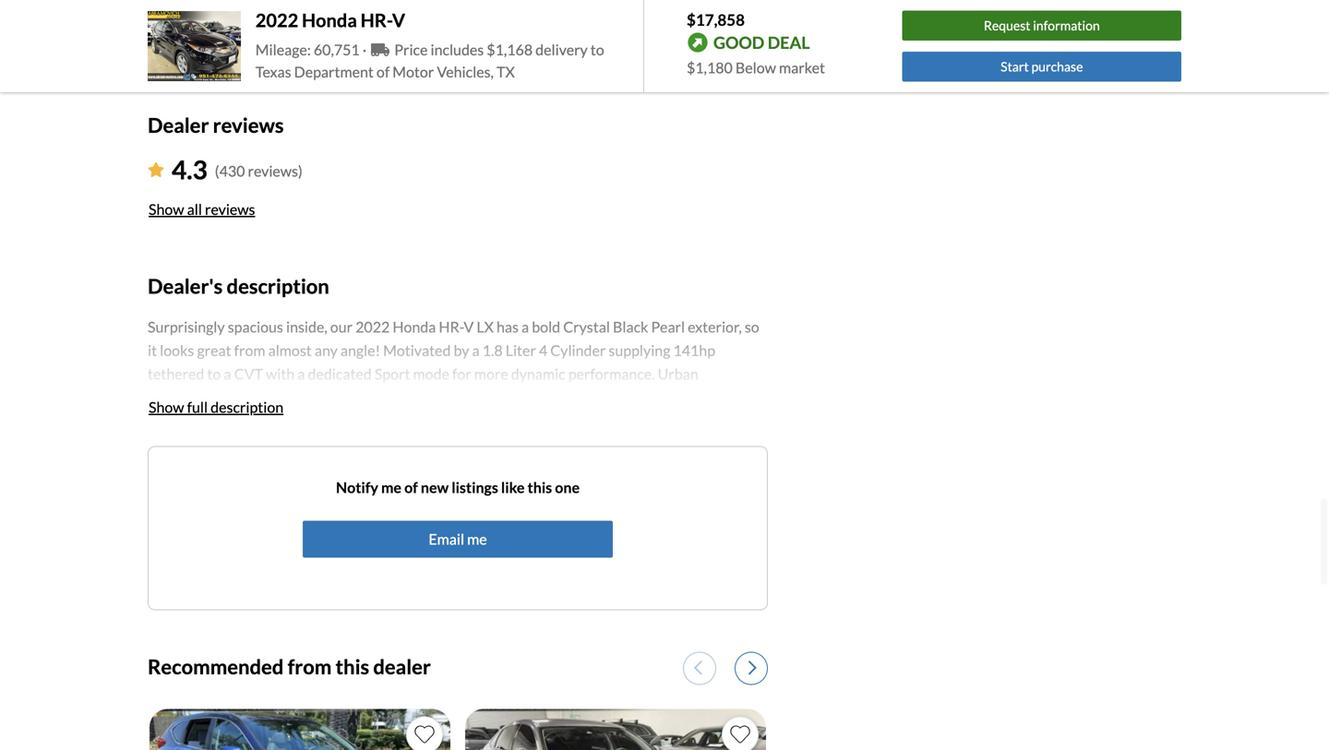 Task type: vqa. For each thing, say whether or not it's contained in the screenshot.
the car within 2012 Honda Civic clean car everything is perfect no light an dashboard Nov 20, 2023
no



Task type: locate. For each thing, give the bounding box(es) containing it.
email me button
[[303, 521, 613, 558]]

2 show from the top
[[149, 398, 184, 416]]

description inside button
[[211, 398, 284, 416]]

show inside button
[[149, 398, 184, 416]]

camera,
[[290, 672, 343, 690], [397, 672, 451, 690], [238, 696, 292, 714], [632, 696, 686, 714]]

reviews)
[[248, 162, 303, 180]]

show all reviews
[[149, 200, 255, 218]]

convenience:
[[483, 696, 571, 714], [148, 720, 236, 738]]

1 vertical spatial show
[[149, 398, 184, 416]]

0 horizontal spatial me
[[381, 479, 402, 497]]

camera, up the cruise on the left bottom
[[238, 696, 292, 714]]

0 vertical spatial convenience:
[[483, 696, 571, 714]]

me right "email"
[[467, 530, 487, 548]]

1 vertical spatial me
[[467, 530, 487, 548]]

camera, up audio:
[[290, 672, 343, 690]]

star image
[[148, 162, 164, 177]]

0 vertical spatial me
[[381, 479, 402, 497]]

deal
[[768, 32, 810, 53]]

me right notify
[[381, 479, 402, 497]]

1 horizontal spatial me
[[467, 530, 487, 548]]

(430
[[215, 162, 245, 180]]

control,
[[283, 720, 337, 738]]

this right like
[[528, 479, 552, 497]]

show full description button
[[148, 387, 285, 428]]

request information button
[[903, 11, 1182, 41]]

show left full
[[149, 398, 184, 416]]

1 show from the top
[[149, 200, 184, 218]]

input,
[[442, 696, 480, 714]]

description
[[227, 274, 330, 298], [211, 398, 284, 416]]

2 horizontal spatial backup
[[346, 672, 394, 690]]

2022 honda hr-v
[[256, 9, 405, 31]]

backup up auxiliary
[[346, 672, 394, 690]]

0 vertical spatial show
[[149, 200, 184, 218]]

dealer website image
[[356, 0, 373, 14]]

email me
[[429, 530, 487, 548]]

reviews right 'all'
[[205, 200, 255, 218]]

of left the new
[[405, 479, 418, 497]]

good deal
[[714, 32, 810, 53]]

mileage:
[[256, 41, 311, 59]]

backup down wheels,
[[188, 696, 236, 714]]

price includes $1,168 delivery to texas department of motor vehicles, tx
[[256, 41, 605, 81]]

information
[[1034, 18, 1101, 33]]

up
[[611, 696, 629, 714]]

dealer
[[373, 655, 431, 679]]

convenience: down pearl,
[[148, 720, 236, 738]]

this
[[528, 479, 552, 497], [336, 655, 370, 679]]

scroll right image
[[749, 660, 757, 677]]

2022
[[256, 9, 298, 31]]

convenience: down the power
[[483, 696, 571, 714]]

1 vertical spatial description
[[211, 398, 284, 416]]

1 vertical spatial convenience:
[[148, 720, 236, 738]]

reviews up 4.3 (430 reviews)
[[213, 113, 284, 137]]

camera, up audio
[[397, 672, 451, 690]]

show left 'all'
[[149, 200, 184, 218]]

crystal
[[676, 672, 722, 690]]

start
[[1001, 58, 1029, 74]]

me
[[381, 479, 402, 497], [467, 530, 487, 548]]

0 vertical spatial of
[[377, 63, 390, 81]]

full
[[187, 398, 208, 416]]

notify me of new listings like this one
[[336, 479, 580, 497]]

reviews
[[213, 113, 284, 137], [205, 200, 255, 218]]

one
[[555, 479, 580, 497]]

start purchase
[[1001, 58, 1084, 74]]

auxiliary
[[340, 696, 398, 714]]

show inside button
[[149, 200, 184, 218]]

audio
[[401, 696, 440, 714]]

locks:
[[339, 720, 380, 738]]

show
[[149, 200, 184, 218], [149, 398, 184, 416]]

new
[[421, 479, 449, 497]]

truck moving image
[[371, 42, 390, 57]]

1 horizontal spatial backup
[[239, 672, 287, 690]]

entry
[[435, 720, 471, 738]]

backup down information
[[239, 672, 287, 690]]

me for notify
[[381, 479, 402, 497]]

60,751
[[314, 41, 360, 59]]

good
[[714, 32, 765, 53]]

of
[[377, 63, 390, 81], [405, 479, 418, 497]]

of down the truck moving image
[[377, 63, 390, 81]]

additional information alloy wheels, backup camera, backup camera, bluetooth, power mirror package, crystal black pearl, backup camera, audio: auxiliary audio input, convenience: back-up camera, convenience: cruise control, locks: keyless entry
[[148, 649, 761, 738]]

·
[[363, 41, 367, 59]]

4.3
[[172, 154, 208, 185]]

1 vertical spatial reviews
[[205, 200, 255, 218]]

backup
[[239, 672, 287, 690], [346, 672, 394, 690], [188, 696, 236, 714]]

information
[[218, 649, 295, 667]]

honda
[[302, 9, 357, 31]]

$1,168
[[487, 41, 533, 59]]

1 vertical spatial this
[[336, 655, 370, 679]]

vehicles,
[[437, 63, 494, 81]]

power
[[525, 672, 567, 690]]

market
[[779, 59, 826, 77]]

0 horizontal spatial of
[[377, 63, 390, 81]]

recommended from this dealer
[[148, 655, 431, 679]]

notify
[[336, 479, 379, 497]]

1 horizontal spatial of
[[405, 479, 418, 497]]

1 horizontal spatial this
[[528, 479, 552, 497]]

me inside email me button
[[467, 530, 487, 548]]

$1,180 below market
[[687, 59, 826, 77]]

this up auxiliary
[[336, 655, 370, 679]]

mileage: 60,751 ·
[[256, 41, 370, 59]]



Task type: describe. For each thing, give the bounding box(es) containing it.
from
[[288, 655, 332, 679]]

department
[[294, 63, 374, 81]]

includes
[[431, 41, 484, 59]]

1 vertical spatial of
[[405, 479, 418, 497]]

camera, down package,
[[632, 696, 686, 714]]

additional
[[148, 649, 215, 667]]

listings
[[452, 479, 499, 497]]

to
[[591, 41, 605, 59]]

dealer
[[148, 113, 209, 137]]

pearl,
[[148, 696, 185, 714]]

bluetooth,
[[454, 672, 522, 690]]

dealer's
[[148, 274, 223, 298]]

package,
[[616, 672, 673, 690]]

mirror
[[570, 672, 613, 690]]

audio:
[[295, 696, 337, 714]]

keyless
[[383, 720, 432, 738]]

2022 honda hr-v image
[[148, 11, 241, 81]]

1 horizontal spatial convenience:
[[483, 696, 571, 714]]

purchase
[[1032, 58, 1084, 74]]

delivery
[[536, 41, 588, 59]]

tx
[[497, 63, 515, 81]]

0 horizontal spatial this
[[336, 655, 370, 679]]

motor
[[393, 63, 434, 81]]

email
[[429, 530, 465, 548]]

hr-
[[361, 9, 392, 31]]

$17,858
[[687, 10, 745, 29]]

of inside price includes $1,168 delivery to texas department of motor vehicles, tx
[[377, 63, 390, 81]]

cruise
[[238, 720, 281, 738]]

scroll left image
[[694, 660, 703, 677]]

v
[[392, 9, 405, 31]]

0 horizontal spatial convenience:
[[148, 720, 236, 738]]

request
[[984, 18, 1031, 33]]

dealer's description
[[148, 274, 330, 298]]

0 vertical spatial this
[[528, 479, 552, 497]]

0 vertical spatial description
[[227, 274, 330, 298]]

back-
[[574, 696, 611, 714]]

4.3 (430 reviews)
[[172, 154, 303, 185]]

dealer reviews
[[148, 113, 284, 137]]

show full description
[[149, 398, 284, 416]]

0 horizontal spatial backup
[[188, 696, 236, 714]]

texas
[[256, 63, 291, 81]]

recommended
[[148, 655, 284, 679]]

below
[[736, 59, 777, 77]]

request information
[[984, 18, 1101, 33]]

show for dealer's
[[149, 398, 184, 416]]

$1,180
[[687, 59, 733, 77]]

me for email
[[467, 530, 487, 548]]

black
[[725, 672, 761, 690]]

0 vertical spatial reviews
[[213, 113, 284, 137]]

price
[[395, 41, 428, 59]]

reviews inside button
[[205, 200, 255, 218]]

start purchase button
[[903, 52, 1182, 82]]

alloy
[[148, 672, 181, 690]]

wheels,
[[184, 672, 236, 690]]

like
[[501, 479, 525, 497]]

show for dealer
[[149, 200, 184, 218]]

show all reviews button
[[148, 189, 256, 230]]

all
[[187, 200, 202, 218]]



